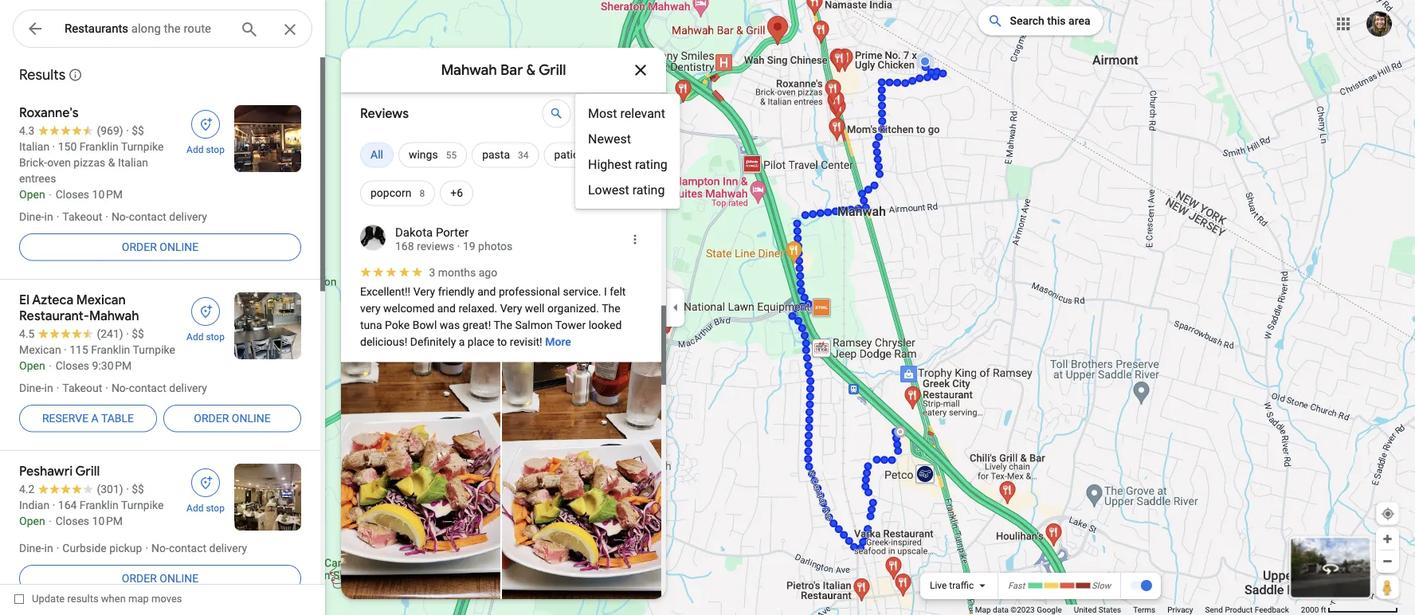 Task type: vqa. For each thing, say whether or not it's contained in the screenshot.
2000 ft button
yes



Task type: locate. For each thing, give the bounding box(es) containing it.
2 vertical spatial add stop button
[[177, 464, 234, 515]]

results for restaurants feed
[[0, 56, 325, 610]]

0 horizontal spatial very
[[413, 285, 435, 298]]

privacy button
[[1168, 605, 1193, 615]]

send product feedback button
[[1205, 605, 1289, 615]]

terms
[[1133, 605, 1156, 615]]

+6 button
[[440, 174, 473, 212]]

the
[[602, 302, 621, 315], [494, 318, 512, 332]]

street view image
[[1321, 559, 1341, 578]]

1 vertical spatial stop
[[206, 332, 225, 343]]

reserve a table
[[42, 412, 134, 425]]

wings
[[409, 148, 438, 161]]

0 horizontal spatial a
[[91, 412, 99, 425]]

and up was
[[437, 302, 456, 315]]

2 vertical spatial order online link
[[19, 559, 301, 598]]

1 vertical spatial order
[[194, 412, 229, 425]]

felt
[[610, 285, 626, 298]]

patio
[[554, 148, 579, 161]]

a left table
[[91, 412, 99, 425]]

1 add stop button from the top
[[177, 105, 234, 156]]

0 vertical spatial order online
[[122, 240, 199, 254]]

rating up lowest rating
[[635, 157, 668, 172]]

3 add stop button from the top
[[177, 464, 234, 515]]

0 vertical spatial the
[[602, 302, 621, 315]]

table
[[101, 412, 134, 425]]

the up the "to"
[[494, 318, 512, 332]]

2 vertical spatial stop
[[206, 503, 225, 514]]

order online
[[122, 240, 199, 254], [194, 412, 271, 425], [122, 572, 199, 585]]

2 add from the top
[[187, 332, 204, 343]]

mahwah bar & grill main content
[[341, 43, 666, 615]]

actions for dakota porter's review image
[[628, 232, 642, 247]]

and up relaxed.
[[478, 285, 496, 298]]

 button
[[13, 10, 57, 51]]

add stop button for order online "link" for add stop icon at the left of page
[[177, 105, 234, 156]]

show your location image
[[1381, 507, 1395, 521]]

0 vertical spatial order online link
[[19, 228, 301, 266]]

relaxed.
[[459, 302, 498, 315]]

zoom out image
[[1382, 555, 1394, 567]]

a right write
[[504, 55, 510, 69]]

popcorn
[[371, 186, 412, 200]]

stop for 1st add stop image from the bottom of the results for restaurants feed on the left of the page
[[206, 503, 225, 514]]

search this area button
[[978, 6, 1103, 35]]

order
[[122, 240, 157, 254], [194, 412, 229, 425], [122, 572, 157, 585]]

data
[[993, 605, 1009, 615]]

footer containing map data ©2023 google
[[975, 605, 1301, 615]]

i
[[604, 285, 607, 298]]

2 vertical spatial add
[[187, 503, 204, 514]]

12
[[587, 149, 598, 161]]

stop
[[206, 144, 225, 155], [206, 332, 225, 343], [206, 503, 225, 514]]

5 stars image
[[360, 267, 424, 278]]

1 vertical spatial add stop button
[[177, 292, 234, 343]]

0 vertical spatial online
[[160, 240, 199, 254]]

online for add stop icon at the left of page
[[160, 240, 199, 254]]

add stop image
[[198, 304, 213, 319], [198, 476, 213, 490]]

2 vertical spatial order online
[[122, 572, 199, 585]]

pasta, mentioned in 34 reviews radio
[[472, 136, 539, 174]]

popcorn, mentioned in 8 reviews radio
[[360, 174, 435, 212]]

online
[[160, 240, 199, 254], [232, 412, 271, 425], [160, 572, 199, 585]]

168
[[395, 239, 414, 253]]

reviews
[[417, 239, 455, 253]]

rating for highest rating
[[635, 157, 668, 172]]

+6
[[450, 186, 463, 200]]

order online link for 1st add stop image from the bottom of the results for restaurants feed on the left of the page
[[19, 559, 301, 598]]

add for add stop icon at the left of page
[[187, 144, 204, 155]]

0 vertical spatial rating
[[635, 157, 668, 172]]

a left 'place' at the bottom
[[459, 335, 465, 348]]

All reviews radio
[[360, 136, 394, 174]]

2 horizontal spatial a
[[504, 55, 510, 69]]

0 vertical spatial and
[[478, 285, 496, 298]]

2 vertical spatial add stop
[[187, 503, 225, 514]]

&
[[526, 61, 536, 79]]

united states
[[1074, 605, 1121, 615]]

order online link for add stop icon at the left of page
[[19, 228, 301, 266]]

feedback
[[1255, 605, 1289, 615]]

footer
[[975, 605, 1301, 615]]

live traffic
[[930, 580, 974, 591]]

1 horizontal spatial the
[[602, 302, 621, 315]]

menu
[[575, 94, 680, 209]]

add stop button for order online "link" associated with 1st add stop image from the bottom of the results for restaurants feed on the left of the page
[[177, 464, 234, 515]]

1 vertical spatial and
[[437, 302, 456, 315]]

1 vertical spatial order online link
[[163, 399, 301, 438]]

order for add stop icon at the left of page
[[122, 240, 157, 254]]

0 vertical spatial very
[[413, 285, 435, 298]]

19
[[463, 239, 475, 253]]

google account: giulia masi  
(giulia.masi@adept.ai) image
[[1367, 11, 1392, 37]]

3 stop from the top
[[206, 503, 225, 514]]

tuna
[[360, 318, 382, 332]]

write a review
[[473, 55, 547, 69]]

add stop image
[[198, 117, 213, 132]]

a inside button
[[504, 55, 510, 69]]

google maps element
[[0, 0, 1415, 615]]

add stop
[[187, 144, 225, 155], [187, 332, 225, 343], [187, 503, 225, 514]]

1 horizontal spatial a
[[459, 335, 465, 348]]

rating
[[635, 157, 668, 172], [633, 182, 665, 197]]

menu containing most relevant
[[575, 94, 680, 209]]

1 add from the top
[[187, 144, 204, 155]]

pasta 34
[[482, 148, 529, 161]]

area
[[1069, 14, 1091, 27]]

write
[[473, 55, 501, 69]]

more
[[545, 335, 571, 348]]

2 add stop button from the top
[[177, 292, 234, 343]]

menu inside google maps element
[[575, 94, 680, 209]]

map data ©2023 google
[[975, 605, 1062, 615]]

0 vertical spatial add stop image
[[198, 304, 213, 319]]

excellent!!
[[360, 285, 411, 298]]

Update results when map moves checkbox
[[14, 589, 182, 609]]

united
[[1074, 605, 1097, 615]]

add for 2nd add stop image from the bottom of the results for restaurants feed on the left of the page
[[187, 332, 204, 343]]

when
[[101, 593, 126, 605]]

2 vertical spatial order
[[122, 572, 157, 585]]

patio 12
[[554, 148, 598, 161]]

united states button
[[1074, 605, 1121, 615]]

·
[[457, 239, 460, 253]]

lowest
[[588, 182, 629, 197]]

0 vertical spatial stop
[[206, 144, 225, 155]]

3 add from the top
[[187, 503, 204, 514]]

a
[[504, 55, 510, 69], [459, 335, 465, 348], [91, 412, 99, 425]]

looked
[[589, 318, 622, 332]]

0 vertical spatial add
[[187, 144, 204, 155]]

most
[[588, 106, 617, 121]]

very down 3
[[413, 285, 435, 298]]

0 vertical spatial order
[[122, 240, 157, 254]]

learn more about legal disclosure regarding public reviews on google maps image
[[68, 68, 82, 82]]

a inside "link"
[[91, 412, 99, 425]]

add
[[187, 144, 204, 155], [187, 332, 204, 343], [187, 503, 204, 514]]

1 vertical spatial order online
[[194, 412, 271, 425]]

slow
[[1092, 581, 1111, 591]]

1 vertical spatial rating
[[633, 182, 665, 197]]

34
[[518, 149, 529, 161]]

search
[[1010, 14, 1045, 27]]

order online link
[[19, 228, 301, 266], [163, 399, 301, 438], [19, 559, 301, 598]]

rating down "highest rating"
[[633, 182, 665, 197]]

online for 1st add stop image from the bottom of the results for restaurants feed on the left of the page
[[160, 572, 199, 585]]

fast
[[1008, 581, 1025, 591]]

traffic
[[949, 580, 974, 591]]

0 vertical spatial add stop button
[[177, 105, 234, 156]]

1 vertical spatial the
[[494, 318, 512, 332]]

2000 ft button
[[1301, 605, 1399, 615]]

0 horizontal spatial the
[[494, 318, 512, 332]]

most relevant
[[588, 106, 665, 121]]

patio, mentioned in 12 reviews radio
[[544, 136, 608, 174]]

reserve a table link
[[19, 399, 157, 438]]

1 vertical spatial add stop
[[187, 332, 225, 343]]

map
[[975, 605, 991, 615]]

tower
[[555, 318, 586, 332]]

0 vertical spatial a
[[504, 55, 510, 69]]

welcomed
[[383, 302, 435, 315]]

organized.
[[547, 302, 599, 315]]

photos
[[478, 239, 513, 253]]

product
[[1225, 605, 1253, 615]]

2 vertical spatial a
[[91, 412, 99, 425]]

1 vertical spatial add
[[187, 332, 204, 343]]

1 vertical spatial add stop image
[[198, 476, 213, 490]]

None field
[[65, 19, 227, 38]]

ago
[[479, 266, 497, 279]]

2 vertical spatial online
[[160, 572, 199, 585]]

1 vertical spatial a
[[459, 335, 465, 348]]

2 stop from the top
[[206, 332, 225, 343]]

very left well
[[500, 302, 522, 315]]

1 horizontal spatial very
[[500, 302, 522, 315]]

photo of dakota porter image
[[360, 225, 386, 251]]

1 stop from the top
[[206, 144, 225, 155]]

map
[[128, 593, 149, 605]]

rating for lowest rating
[[633, 182, 665, 197]]

friendly
[[438, 285, 475, 298]]

months
[[438, 266, 476, 279]]

ft
[[1321, 605, 1327, 615]]

porter
[[436, 226, 469, 239]]

the down the i
[[602, 302, 621, 315]]

0 vertical spatial add stop
[[187, 144, 225, 155]]



Task type: describe. For each thing, give the bounding box(es) containing it.
a for review
[[504, 55, 510, 69]]

live
[[930, 580, 947, 591]]

mahwah
[[441, 61, 497, 79]]

revisit!
[[510, 335, 543, 348]]

google
[[1037, 605, 1062, 615]]

bar
[[501, 61, 523, 79]]

refine reviews option group
[[360, 136, 642, 212]]

zoom in image
[[1382, 533, 1394, 545]]

Restaurants field
[[13, 10, 312, 49]]

was
[[440, 318, 460, 332]]

update
[[32, 593, 65, 605]]

reviews
[[360, 105, 409, 122]]

1 add stop from the top
[[187, 144, 225, 155]]

salmon
[[515, 318, 553, 332]]

0 horizontal spatial and
[[437, 302, 456, 315]]

service.
[[563, 285, 601, 298]]

1 vertical spatial very
[[500, 302, 522, 315]]

popcorn 8
[[371, 186, 425, 200]]

sort image
[[586, 106, 600, 121]]

reserve
[[42, 412, 89, 425]]

definitely
[[410, 335, 456, 348]]

footer inside google maps element
[[975, 605, 1301, 615]]

more button
[[545, 322, 571, 361]]

3 months ago
[[429, 266, 497, 279]]

stop for 2nd add stop image from the bottom of the results for restaurants feed on the left of the page
[[206, 332, 225, 343]]

delicious!
[[360, 335, 408, 348]]

great!
[[463, 318, 491, 332]]

a inside excellent!! very friendly and professional service. i felt very welcomed and relaxed. very well organized. the tuna poke bowl was great! the salmon tower looked delicious! definitely a place to revisit!
[[459, 335, 465, 348]]

1 vertical spatial online
[[232, 412, 271, 425]]

pasta
[[482, 148, 510, 161]]

write a review image
[[452, 55, 467, 69]]

bowl
[[413, 318, 437, 332]]

2 add stop from the top
[[187, 332, 225, 343]]

this
[[1048, 14, 1066, 27]]

sort button
[[576, 94, 642, 133]]

©2023
[[1011, 605, 1035, 615]]


[[26, 17, 45, 40]]

relevant
[[620, 106, 665, 121]]

2000 ft
[[1301, 605, 1327, 615]]

55
[[446, 149, 457, 161]]

add for 1st add stop image from the bottom of the results for restaurants feed on the left of the page
[[187, 503, 204, 514]]

privacy
[[1168, 605, 1193, 615]]

3 add stop from the top
[[187, 503, 225, 514]]

results
[[67, 593, 99, 605]]

to
[[497, 335, 507, 348]]

write a review button
[[442, 43, 561, 81]]

sort
[[607, 106, 629, 121]]

place
[[468, 335, 494, 348]]

mahwah bar & grill
[[441, 61, 566, 79]]

newest
[[588, 131, 631, 146]]

excellent!! very friendly and professional service. i felt very welcomed and relaxed. very well organized. the tuna poke bowl was great! the salmon tower looked delicious! definitely a place to revisit!
[[360, 285, 629, 348]]

8
[[420, 188, 425, 199]]

all
[[371, 148, 383, 161]]

collapse side panel image
[[667, 299, 685, 316]]

results
[[19, 66, 66, 84]]

highest
[[588, 157, 632, 172]]

1 add stop image from the top
[[198, 304, 213, 319]]

none field inside restaurants field
[[65, 19, 227, 38]]

show street view coverage image
[[1376, 575, 1399, 599]]

order online for add stop button corresponding to order online "link" associated with 1st add stop image from the bottom of the results for restaurants feed on the left of the page
[[122, 572, 199, 585]]

dakota porter 168 reviews · 19 photos
[[395, 226, 513, 253]]

1 horizontal spatial and
[[478, 285, 496, 298]]

3
[[429, 266, 435, 279]]

well
[[525, 302, 545, 315]]

order online for add stop button associated with order online "link" for add stop icon at the left of page
[[122, 240, 199, 254]]

search this area
[[1010, 14, 1091, 27]]

live traffic option
[[930, 580, 974, 591]]

2 add stop image from the top
[[198, 476, 213, 490]]

update results when map moves
[[32, 593, 182, 605]]

a for table
[[91, 412, 99, 425]]

highest rating
[[588, 157, 668, 172]]

stop for add stop icon at the left of page
[[206, 144, 225, 155]]

very
[[360, 302, 381, 315]]

dakota
[[395, 226, 433, 239]]

 search field
[[13, 10, 312, 51]]

professional
[[499, 285, 560, 298]]

order for 1st add stop image from the bottom of the results for restaurants feed on the left of the page
[[122, 572, 157, 585]]

review
[[513, 55, 547, 69]]

grill
[[539, 61, 566, 79]]

2000
[[1301, 605, 1319, 615]]

search reviews image
[[549, 106, 564, 121]]

wings, mentioned in 55 reviews radio
[[398, 136, 467, 174]]

states
[[1099, 605, 1121, 615]]

moves
[[151, 593, 182, 605]]

terms button
[[1133, 605, 1156, 615]]

 Show traffic  checkbox
[[1130, 580, 1152, 592]]

lowest rating
[[588, 182, 665, 197]]

send
[[1205, 605, 1223, 615]]



